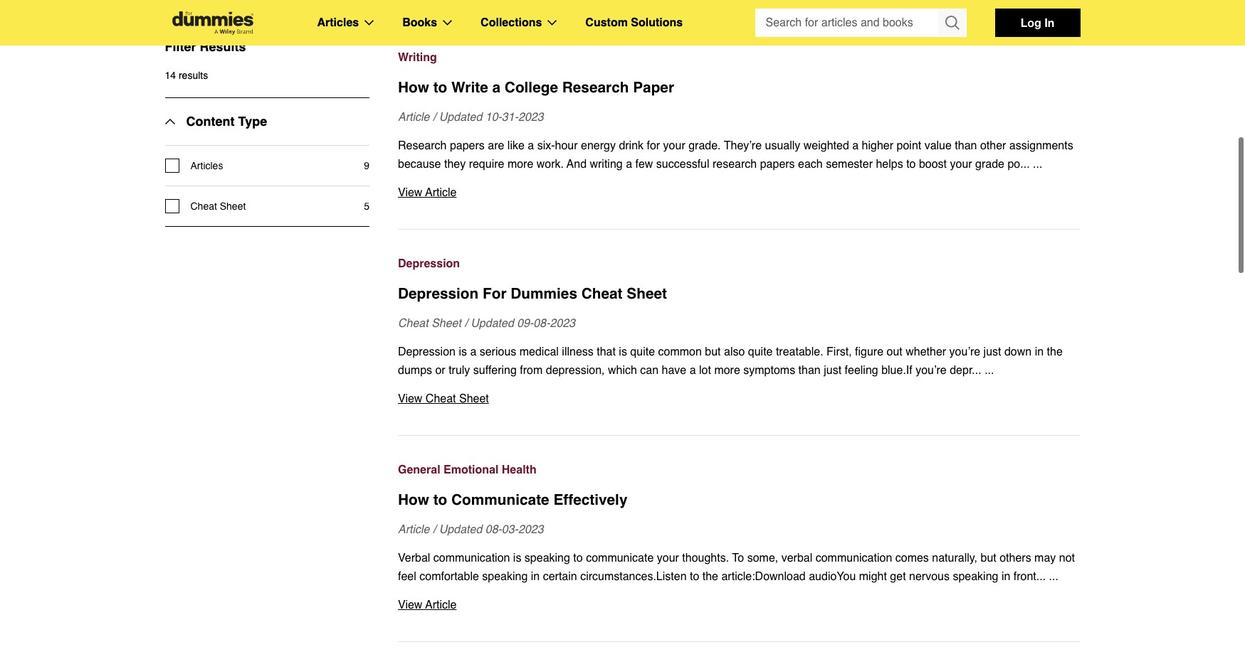 Task type: locate. For each thing, give the bounding box(es) containing it.
communication down article / updated 08-03-2023
[[433, 552, 510, 565]]

1 vertical spatial papers
[[760, 158, 795, 171]]

to down thoughts. at the right bottom of the page
[[690, 571, 699, 584]]

depression for depression for dummies cheat sheet
[[398, 286, 479, 303]]

papers down usually
[[760, 158, 795, 171]]

audioyou
[[809, 571, 856, 584]]

may
[[1035, 552, 1056, 565]]

1 horizontal spatial research
[[562, 79, 629, 96]]

how
[[398, 79, 429, 96], [398, 492, 429, 509]]

0 vertical spatial 08-
[[534, 318, 550, 330]]

0 vertical spatial /
[[433, 111, 436, 124]]

truly
[[449, 365, 470, 377]]

2 depression from the top
[[398, 286, 479, 303]]

general emotional health
[[398, 464, 537, 477]]

is up truly
[[459, 346, 467, 359]]

research left paper
[[562, 79, 629, 96]]

the right down
[[1047, 346, 1063, 359]]

in down others at the right of the page
[[1002, 571, 1011, 584]]

0 horizontal spatial articles
[[190, 160, 223, 172]]

others
[[1000, 552, 1031, 565]]

08- up medical
[[534, 318, 550, 330]]

0 horizontal spatial research
[[398, 140, 447, 152]]

1 horizontal spatial more
[[714, 365, 740, 377]]

than left other
[[955, 140, 977, 152]]

view article link down research
[[398, 184, 1080, 202]]

more down 'also'
[[714, 365, 740, 377]]

view down because
[[398, 187, 422, 199]]

0 vertical spatial view
[[398, 187, 422, 199]]

view for how to write a college research paper
[[398, 187, 422, 199]]

0 horizontal spatial the
[[703, 571, 718, 584]]

0 vertical spatial 2023
[[518, 111, 544, 124]]

figure
[[855, 346, 884, 359]]

0 horizontal spatial more
[[508, 158, 534, 171]]

1 view article from the top
[[398, 187, 457, 199]]

1 vertical spatial view
[[398, 393, 422, 406]]

just left down
[[984, 346, 1001, 359]]

research
[[562, 79, 629, 96], [398, 140, 447, 152]]

medical
[[520, 346, 559, 359]]

2023 up illness
[[550, 318, 575, 330]]

quite up can
[[630, 346, 655, 359]]

1 vertical spatial you're
[[916, 365, 947, 377]]

0 horizontal spatial communication
[[433, 552, 510, 565]]

your right boost
[[950, 158, 972, 171]]

how for how to communicate effectively
[[398, 492, 429, 509]]

in
[[1035, 346, 1044, 359], [531, 571, 540, 584], [1002, 571, 1011, 584]]

energy
[[581, 140, 616, 152]]

1 view from the top
[[398, 187, 422, 199]]

type
[[238, 114, 267, 129]]

0 horizontal spatial quite
[[630, 346, 655, 359]]

open book categories image
[[443, 20, 452, 26]]

you're up depr...
[[949, 346, 981, 359]]

your inside verbal communication is speaking to communicate your thoughts. to some, verbal communication comes naturally, but others may not feel comfortable speaking in certain circumstances.listen to the article:download audioyou might get nervous speaking in front...
[[657, 552, 679, 565]]

your left thoughts. at the right bottom of the page
[[657, 552, 679, 565]]

0 horizontal spatial is
[[459, 346, 467, 359]]

college
[[505, 79, 558, 96]]

depression,
[[546, 365, 605, 377]]

than
[[955, 140, 977, 152], [799, 365, 821, 377]]

/ up comfortable
[[433, 524, 436, 537]]

nervous
[[909, 571, 950, 584]]

1 vertical spatial research
[[398, 140, 447, 152]]

0 horizontal spatial just
[[824, 365, 842, 377]]

general
[[398, 464, 440, 477]]

0 vertical spatial articles
[[317, 16, 359, 29]]

1 vertical spatial but
[[981, 552, 997, 565]]

results
[[179, 70, 208, 81]]

1 horizontal spatial articles
[[317, 16, 359, 29]]

1 vertical spatial how
[[398, 492, 429, 509]]

2023 for effectively
[[518, 524, 544, 537]]

to
[[433, 79, 447, 96], [906, 158, 916, 171], [433, 492, 447, 509], [573, 552, 583, 565], [690, 571, 699, 584]]

2 vertical spatial updated
[[439, 524, 482, 537]]

Search for articles and books text field
[[755, 9, 939, 37]]

log in link
[[995, 9, 1080, 37]]

verbal communication is speaking to communicate your thoughts. to some, verbal communication comes naturally, but others may not feel comfortable speaking in certain circumstances.listen to the article:download audioyou might get nervous speaking in front...
[[398, 552, 1075, 584]]

articles for books
[[317, 16, 359, 29]]

0 horizontal spatial in
[[531, 571, 540, 584]]

1 view article link from the top
[[398, 184, 1080, 202]]

view article link for how to communicate effectively
[[398, 597, 1080, 615]]

open collections list image
[[548, 20, 557, 26]]

updated up serious
[[471, 318, 514, 330]]

1 vertical spatial view article link
[[398, 597, 1080, 615]]

feeling
[[845, 365, 878, 377]]

08-
[[534, 318, 550, 330], [485, 524, 502, 537]]

updated for write
[[439, 111, 482, 124]]

how down writing
[[398, 79, 429, 96]]

first,
[[827, 346, 852, 359]]

view for depression for dummies cheat sheet
[[398, 393, 422, 406]]

other
[[980, 140, 1006, 152]]

1 horizontal spatial 08-
[[534, 318, 550, 330]]

but
[[705, 346, 721, 359], [981, 552, 997, 565]]

comes
[[895, 552, 929, 565]]

more
[[508, 158, 534, 171], [714, 365, 740, 377]]

work.
[[537, 158, 564, 171]]

2 vertical spatial 2023
[[518, 524, 544, 537]]

but inside depression is a serious medical illness that is quite common but also quite treatable. first, figure out whether you're just down in the dumps or truly suffering from depression, which can have a lot more symptoms than just feeling blue.if you're depr...
[[705, 346, 721, 359]]

2 vertical spatial your
[[657, 552, 679, 565]]

depression
[[398, 258, 460, 271], [398, 286, 479, 303], [398, 346, 456, 359]]

papers up they
[[450, 140, 485, 152]]

1 vertical spatial view article
[[398, 599, 457, 612]]

view inside view cheat sheet link
[[398, 393, 422, 406]]

1 vertical spatial articles
[[190, 160, 223, 172]]

1 horizontal spatial quite
[[748, 346, 773, 359]]

depression for dummies cheat sheet link
[[398, 283, 1080, 305]]

general emotional health link
[[398, 461, 1080, 480]]

depression for dummies cheat sheet
[[398, 286, 667, 303]]

out
[[887, 346, 903, 359]]

research inside how to write a college research paper link
[[562, 79, 629, 96]]

view down dumps
[[398, 393, 422, 406]]

article down they
[[425, 187, 457, 199]]

than inside depression is a serious medical illness that is quite common but also quite treatable. first, figure out whether you're just down in the dumps or truly suffering from depression, which can have a lot more symptoms than just feeling blue.if you're depr...
[[799, 365, 821, 377]]

1 vertical spatial than
[[799, 365, 821, 377]]

to
[[732, 552, 744, 565]]

0 vertical spatial more
[[508, 158, 534, 171]]

1 vertical spatial more
[[714, 365, 740, 377]]

1 horizontal spatial just
[[984, 346, 1001, 359]]

0 horizontal spatial papers
[[450, 140, 485, 152]]

depression for depression
[[398, 258, 460, 271]]

1 vertical spatial 2023
[[550, 318, 575, 330]]

the inside verbal communication is speaking to communicate your thoughts. to some, verbal communication comes naturally, but others may not feel comfortable speaking in certain circumstances.listen to the article:download audioyou might get nervous speaking in front...
[[703, 571, 718, 584]]

0 horizontal spatial than
[[799, 365, 821, 377]]

just down first, on the bottom of page
[[824, 365, 842, 377]]

down
[[1005, 346, 1032, 359]]

0 vertical spatial than
[[955, 140, 977, 152]]

group
[[755, 9, 967, 37]]

2023
[[518, 111, 544, 124], [550, 318, 575, 330], [518, 524, 544, 537]]

to inside how to write a college research paper link
[[433, 79, 447, 96]]

0 vertical spatial but
[[705, 346, 721, 359]]

updated
[[439, 111, 482, 124], [471, 318, 514, 330], [439, 524, 482, 537]]

1 depression from the top
[[398, 258, 460, 271]]

1 vertical spatial just
[[824, 365, 842, 377]]

po...
[[1008, 158, 1030, 171]]

0 vertical spatial papers
[[450, 140, 485, 152]]

your up the successful
[[663, 140, 685, 152]]

2 vertical spatial /
[[433, 524, 436, 537]]

sheet
[[220, 201, 246, 212], [627, 286, 667, 303], [432, 318, 461, 330], [459, 393, 489, 406]]

2 vertical spatial depression
[[398, 346, 456, 359]]

a left lot
[[690, 365, 696, 377]]

view article down feel on the bottom left of page
[[398, 599, 457, 612]]

view article down because
[[398, 187, 457, 199]]

10-
[[485, 111, 502, 124]]

a right write
[[492, 79, 501, 96]]

communicate
[[586, 552, 654, 565]]

/ up because
[[433, 111, 436, 124]]

1 vertical spatial depression
[[398, 286, 479, 303]]

2023 for a
[[518, 111, 544, 124]]

open article categories image
[[365, 20, 374, 26]]

updated down write
[[439, 111, 482, 124]]

than inside research papers are like a six-hour energy drink for your grade. they're usually weighted a higher point value than other assignments because they require more work. and writing a few successful research papers each semester helps to boost your grade po...
[[955, 140, 977, 152]]

some,
[[747, 552, 778, 565]]

research up because
[[398, 140, 447, 152]]

1 horizontal spatial is
[[513, 552, 521, 565]]

2 vertical spatial view
[[398, 599, 422, 612]]

view article link for how to write a college research paper
[[398, 184, 1080, 202]]

to inside research papers are like a six-hour energy drink for your grade. they're usually weighted a higher point value than other assignments because they require more work. and writing a few successful research papers each semester helps to boost your grade po...
[[906, 158, 916, 171]]

9
[[364, 160, 370, 172]]

1 horizontal spatial in
[[1002, 571, 1011, 584]]

speaking
[[525, 552, 570, 565], [482, 571, 528, 584], [953, 571, 999, 584]]

in inside depression is a serious medical illness that is quite common but also quite treatable. first, figure out whether you're just down in the dumps or truly suffering from depression, which can have a lot more symptoms than just feeling blue.if you're depr...
[[1035, 346, 1044, 359]]

view article link down article:download
[[398, 597, 1080, 615]]

research
[[713, 158, 757, 171]]

cheat sheet
[[190, 201, 246, 212]]

in left the certain
[[531, 571, 540, 584]]

1 vertical spatial your
[[950, 158, 972, 171]]

have
[[662, 365, 687, 377]]

for
[[483, 286, 507, 303]]

but left others at the right of the page
[[981, 552, 997, 565]]

/ up truly
[[464, 318, 468, 330]]

logo image
[[165, 11, 260, 35]]

speaking down naturally,
[[953, 571, 999, 584]]

to down the point
[[906, 158, 916, 171]]

1 horizontal spatial communication
[[816, 552, 892, 565]]

view
[[398, 187, 422, 199], [398, 393, 422, 406], [398, 599, 422, 612]]

is down the 03-
[[513, 552, 521, 565]]

to up the certain
[[573, 552, 583, 565]]

content type
[[186, 114, 267, 129]]

2 view article from the top
[[398, 599, 457, 612]]

1 horizontal spatial you're
[[949, 346, 981, 359]]

1 horizontal spatial the
[[1047, 346, 1063, 359]]

grade
[[975, 158, 1005, 171]]

is right that
[[619, 346, 627, 359]]

because
[[398, 158, 441, 171]]

than down the treatable.
[[799, 365, 821, 377]]

communication
[[433, 552, 510, 565], [816, 552, 892, 565]]

1 horizontal spatial than
[[955, 140, 977, 152]]

0 horizontal spatial 08-
[[485, 524, 502, 537]]

sheet inside view cheat sheet link
[[459, 393, 489, 406]]

depression for depression is a serious medical illness that is quite common but also quite treatable. first, figure out whether you're just down in the dumps or truly suffering from depression, which can have a lot more symptoms than just feeling blue.if you're depr...
[[398, 346, 456, 359]]

you're down whether on the right of page
[[916, 365, 947, 377]]

3 depression from the top
[[398, 346, 456, 359]]

0 vertical spatial updated
[[439, 111, 482, 124]]

serious
[[480, 346, 516, 359]]

articles up cheat sheet
[[190, 160, 223, 172]]

0 vertical spatial depression
[[398, 258, 460, 271]]

1 vertical spatial /
[[464, 318, 468, 330]]

also
[[724, 346, 745, 359]]

to down general
[[433, 492, 447, 509]]

semester
[[826, 158, 873, 171]]

to left write
[[433, 79, 447, 96]]

0 vertical spatial research
[[562, 79, 629, 96]]

how down general
[[398, 492, 429, 509]]

depression inside depression is a serious medical illness that is quite common but also quite treatable. first, figure out whether you're just down in the dumps or truly suffering from depression, which can have a lot more symptoms than just feeling blue.if you're depr...
[[398, 346, 456, 359]]

but up lot
[[705, 346, 721, 359]]

in right down
[[1035, 346, 1044, 359]]

1 vertical spatial the
[[703, 571, 718, 584]]

more inside research papers are like a six-hour energy drink for your grade. they're usually weighted a higher point value than other assignments because they require more work. and writing a few successful research papers each semester helps to boost your grade po...
[[508, 158, 534, 171]]

0 vertical spatial your
[[663, 140, 685, 152]]

more inside depression is a serious medical illness that is quite common but also quite treatable. first, figure out whether you're just down in the dumps or truly suffering from depression, which can have a lot more symptoms than just feeling blue.if you're depr...
[[714, 365, 740, 377]]

0 vertical spatial the
[[1047, 346, 1063, 359]]

view article for write
[[398, 187, 457, 199]]

updated up comfortable
[[439, 524, 482, 537]]

0 vertical spatial view article
[[398, 187, 457, 199]]

1 how from the top
[[398, 79, 429, 96]]

the down thoughts. at the right bottom of the page
[[703, 571, 718, 584]]

communication up might
[[816, 552, 892, 565]]

quite up the symptoms
[[748, 346, 773, 359]]

article down comfortable
[[425, 599, 457, 612]]

view article link
[[398, 184, 1080, 202], [398, 597, 1080, 615]]

dumps
[[398, 365, 432, 377]]

08- down communicate
[[485, 524, 502, 537]]

point
[[897, 140, 921, 152]]

2 view article link from the top
[[398, 597, 1080, 615]]

3 view from the top
[[398, 599, 422, 612]]

article / updated 10-31-2023
[[398, 111, 544, 124]]

2 how from the top
[[398, 492, 429, 509]]

dummies
[[511, 286, 577, 303]]

view for how to communicate effectively
[[398, 599, 422, 612]]

how to communicate effectively
[[398, 492, 628, 509]]

you're
[[949, 346, 981, 359], [916, 365, 947, 377]]

2 horizontal spatial in
[[1035, 346, 1044, 359]]

articles left open article categories icon
[[317, 16, 359, 29]]

0 vertical spatial just
[[984, 346, 1001, 359]]

articles for 9
[[190, 160, 223, 172]]

view down feel on the bottom left of page
[[398, 599, 422, 612]]

0 vertical spatial how
[[398, 79, 429, 96]]

1 horizontal spatial but
[[981, 552, 997, 565]]

a up semester
[[852, 140, 859, 152]]

speaking down the 03-
[[482, 571, 528, 584]]

depr...
[[950, 365, 982, 377]]

weighted
[[804, 140, 849, 152]]

0 horizontal spatial but
[[705, 346, 721, 359]]

2023 down the college
[[518, 111, 544, 124]]

cheat
[[190, 201, 217, 212], [582, 286, 623, 303], [398, 318, 428, 330], [426, 393, 456, 406]]

more down like
[[508, 158, 534, 171]]

2023 down how to communicate effectively
[[518, 524, 544, 537]]

research inside research papers are like a six-hour energy drink for your grade. they're usually weighted a higher point value than other assignments because they require more work. and writing a few successful research papers each semester helps to boost your grade po...
[[398, 140, 447, 152]]

0 vertical spatial view article link
[[398, 184, 1080, 202]]

verbal
[[782, 552, 813, 565]]

2 view from the top
[[398, 393, 422, 406]]



Task type: vqa. For each thing, say whether or not it's contained in the screenshot.
Open Sub-categories icon within the SOFTWARE button
no



Task type: describe. For each thing, give the bounding box(es) containing it.
assignments
[[1009, 140, 1073, 152]]

1 horizontal spatial papers
[[760, 158, 795, 171]]

updated for communicate
[[439, 524, 482, 537]]

research papers are like a six-hour energy drink for your grade. they're usually weighted a higher point value than other assignments because they require more work. and writing a few successful research papers each semester helps to boost your grade po...
[[398, 140, 1073, 171]]

a right like
[[528, 140, 534, 152]]

lot
[[699, 365, 711, 377]]

in
[[1045, 16, 1055, 29]]

usually
[[765, 140, 800, 152]]

view cheat sheet link
[[398, 390, 1080, 409]]

communicate
[[451, 492, 549, 509]]

in for depression for dummies cheat sheet
[[1035, 346, 1044, 359]]

health
[[502, 464, 537, 477]]

which
[[608, 365, 637, 377]]

how to write a college research paper
[[398, 79, 674, 96]]

cheat sheet / updated 09-08-2023
[[398, 318, 575, 330]]

like
[[508, 140, 525, 152]]

writing link
[[398, 48, 1080, 67]]

2 quite from the left
[[748, 346, 773, 359]]

few
[[635, 158, 653, 171]]

each
[[798, 158, 823, 171]]

31-
[[502, 111, 518, 124]]

09-
[[517, 318, 534, 330]]

helps
[[876, 158, 903, 171]]

a up truly
[[470, 346, 477, 359]]

0 vertical spatial you're
[[949, 346, 981, 359]]

effectively
[[553, 492, 628, 509]]

filter results
[[165, 39, 246, 54]]

/ for write
[[433, 111, 436, 124]]

2 horizontal spatial is
[[619, 346, 627, 359]]

article up because
[[398, 111, 430, 124]]

not
[[1059, 552, 1075, 565]]

log
[[1021, 16, 1041, 29]]

grade.
[[689, 140, 721, 152]]

symptoms
[[743, 365, 795, 377]]

can
[[640, 365, 659, 377]]

in for how to communicate effectively
[[531, 571, 540, 584]]

custom
[[585, 16, 628, 29]]

filter
[[165, 39, 196, 54]]

they
[[444, 158, 466, 171]]

but inside verbal communication is speaking to communicate your thoughts. to some, verbal communication comes naturally, but others may not feel comfortable speaking in certain circumstances.listen to the article:download audioyou might get nervous speaking in front...
[[981, 552, 997, 565]]

they're
[[724, 140, 762, 152]]

suffering
[[473, 365, 517, 377]]

from
[[520, 365, 543, 377]]

speaking up the certain
[[525, 552, 570, 565]]

might
[[859, 571, 887, 584]]

1 vertical spatial 08-
[[485, 524, 502, 537]]

1 communication from the left
[[433, 552, 510, 565]]

or
[[435, 365, 445, 377]]

how to write a college research paper link
[[398, 77, 1080, 98]]

14 results
[[165, 70, 208, 81]]

treatable.
[[776, 346, 823, 359]]

that
[[597, 346, 616, 359]]

solutions
[[631, 16, 683, 29]]

results
[[200, 39, 246, 54]]

drink
[[619, 140, 644, 152]]

a left the few
[[626, 158, 632, 171]]

is inside verbal communication is speaking to communicate your thoughts. to some, verbal communication comes naturally, but others may not feel comfortable speaking in certain circumstances.listen to the article:download audioyou might get nervous speaking in front...
[[513, 552, 521, 565]]

depression link
[[398, 255, 1080, 273]]

six-
[[537, 140, 555, 152]]

depression is a serious medical illness that is quite common but also quite treatable. first, figure out whether you're just down in the dumps or truly suffering from depression, which can have a lot more symptoms than just feeling blue.if you're depr...
[[398, 346, 1063, 377]]

article:download
[[722, 571, 806, 584]]

writing
[[590, 158, 623, 171]]

2 communication from the left
[[816, 552, 892, 565]]

content type button
[[165, 98, 267, 145]]

circumstances.listen
[[580, 571, 687, 584]]

custom solutions
[[585, 16, 683, 29]]

require
[[469, 158, 504, 171]]

blue.if
[[882, 365, 913, 377]]

for
[[647, 140, 660, 152]]

write
[[451, 79, 488, 96]]

cookie consent banner dialog
[[0, 619, 1245, 670]]

0 horizontal spatial you're
[[916, 365, 947, 377]]

whether
[[906, 346, 946, 359]]

the inside depression is a serious medical illness that is quite common but also quite treatable. first, figure out whether you're just down in the dumps or truly suffering from depression, which can have a lot more symptoms than just feeling blue.if you're depr...
[[1047, 346, 1063, 359]]

how to communicate effectively link
[[398, 490, 1080, 511]]

article up the verbal
[[398, 524, 430, 537]]

how for how to write a college research paper
[[398, 79, 429, 96]]

1 vertical spatial updated
[[471, 318, 514, 330]]

certain
[[543, 571, 577, 584]]

emotional
[[444, 464, 499, 477]]

successful
[[656, 158, 710, 171]]

get
[[890, 571, 906, 584]]

paper
[[633, 79, 674, 96]]

sheet inside depression for dummies cheat sheet link
[[627, 286, 667, 303]]

article / updated 08-03-2023
[[398, 524, 544, 537]]

value
[[925, 140, 952, 152]]

comfortable
[[420, 571, 479, 584]]

log in
[[1021, 16, 1055, 29]]

naturally,
[[932, 552, 978, 565]]

/ for communicate
[[433, 524, 436, 537]]

1 quite from the left
[[630, 346, 655, 359]]

are
[[488, 140, 504, 152]]

to inside how to communicate effectively link
[[433, 492, 447, 509]]

view article for communicate
[[398, 599, 457, 612]]



